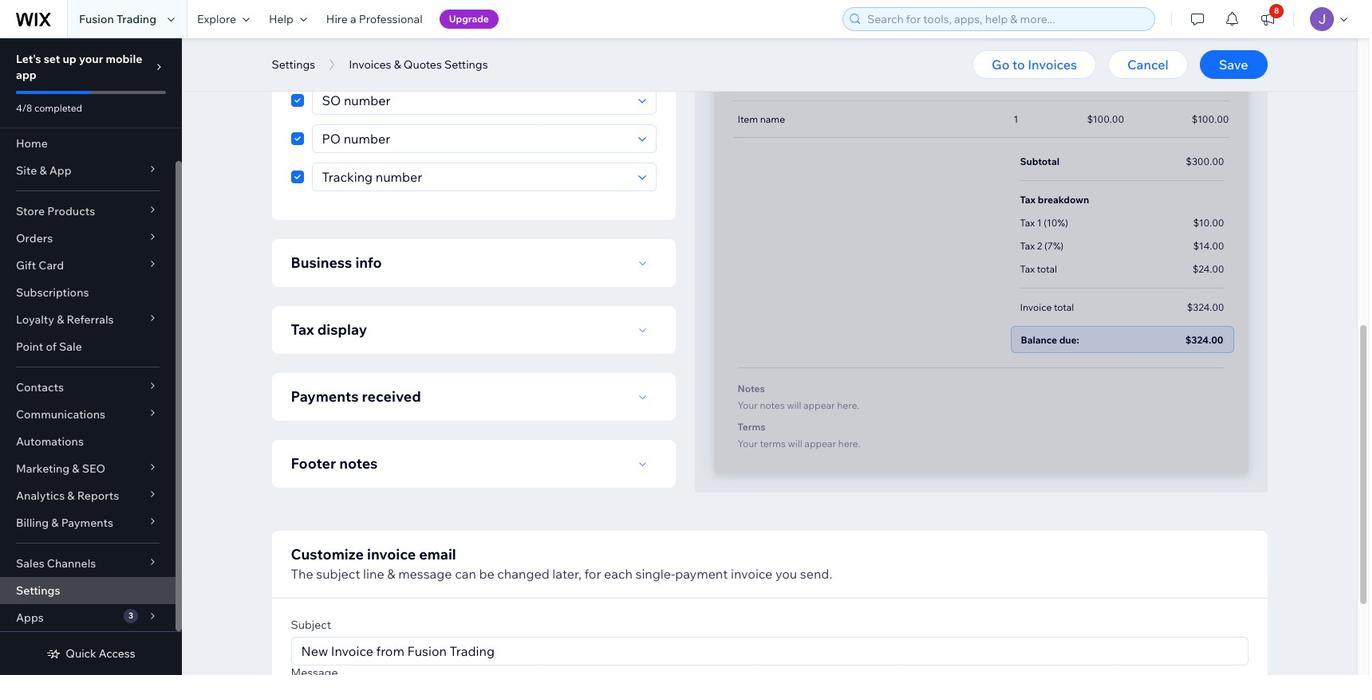 Task type: describe. For each thing, give the bounding box(es) containing it.
tax for tax display
[[291, 321, 314, 339]]

4/8 completed
[[16, 102, 82, 114]]

notes your notes will appear here.
[[738, 383, 859, 412]]

3 choose a field field from the top
[[317, 125, 633, 152]]

gift card button
[[0, 252, 176, 279]]

to
[[1012, 57, 1025, 73]]

will for terms
[[788, 438, 802, 450]]

apps
[[16, 611, 44, 625]]

payments received
[[291, 388, 421, 406]]

card
[[39, 258, 64, 273]]

tax display
[[291, 321, 367, 339]]

orders
[[16, 231, 53, 246]]

& for loyalty
[[57, 313, 64, 327]]

will for notes
[[787, 400, 801, 412]]

payments inside dropdown button
[[61, 516, 113, 531]]

go to invoices button
[[973, 50, 1096, 79]]

be
[[479, 566, 494, 582]]

notes
[[738, 383, 765, 395]]

$324.00 for invoice total
[[1187, 302, 1224, 314]]

analytics & reports button
[[0, 483, 176, 510]]

analytics
[[16, 489, 65, 503]]

sales channels button
[[0, 550, 176, 578]]

1 name from the top
[[760, 40, 785, 52]]

business info
[[291, 254, 382, 272]]

go to invoices
[[992, 57, 1077, 73]]

gift card
[[16, 258, 64, 273]]

explore
[[197, 12, 236, 26]]

(10%)
[[1044, 217, 1068, 229]]

fusion trading
[[79, 12, 156, 26]]

billing & payments
[[16, 516, 113, 531]]

help
[[269, 12, 293, 26]]

save button
[[1200, 50, 1267, 79]]

subscriptions
[[16, 286, 89, 300]]

send.
[[800, 566, 832, 582]]

site & app button
[[0, 157, 176, 184]]

marketing & seo button
[[0, 456, 176, 483]]

changed
[[497, 566, 549, 582]]

set
[[44, 52, 60, 66]]

products
[[47, 204, 95, 219]]

tax 2 (7%)
[[1020, 240, 1064, 252]]

settings link
[[0, 578, 176, 605]]

seo
[[82, 462, 105, 476]]

footer
[[291, 455, 336, 473]]

1 item name from the top
[[738, 40, 785, 52]]

invoices & quotes settings button
[[341, 53, 496, 77]]

contacts button
[[0, 374, 176, 401]]

3
[[128, 611, 133, 621]]

home link
[[0, 130, 176, 157]]

point
[[16, 340, 43, 354]]

Search for tools, apps, help & more... field
[[862, 8, 1150, 30]]

tax 1 (10%)
[[1020, 217, 1068, 229]]

0 horizontal spatial invoice
[[367, 546, 416, 564]]

2
[[1037, 240, 1042, 252]]

quick access button
[[47, 647, 135, 661]]

billing
[[16, 516, 49, 531]]

(7%)
[[1044, 240, 1064, 252]]

$14.00
[[1193, 240, 1224, 252]]

tax for tax 1 (10%)
[[1020, 217, 1035, 229]]

received
[[362, 388, 421, 406]]

1 vertical spatial notes
[[339, 455, 378, 473]]

message
[[398, 566, 452, 582]]

info
[[355, 254, 382, 272]]

point of sale link
[[0, 333, 176, 361]]

for
[[584, 566, 601, 582]]

of
[[46, 340, 57, 354]]

referrals
[[67, 313, 114, 327]]

marketing
[[16, 462, 70, 476]]

invoices & quotes settings
[[349, 57, 488, 72]]

customize
[[291, 546, 364, 564]]

here. for your notes will appear here.
[[837, 400, 859, 412]]

appear for terms
[[804, 438, 836, 450]]

subtotal
[[1020, 156, 1059, 168]]

site
[[16, 164, 37, 178]]

customize invoice email the subject line & message can be changed later, for each single-payment invoice you send.
[[291, 546, 832, 582]]

subscriptions link
[[0, 279, 176, 306]]

tax breakdown
[[1020, 194, 1089, 206]]

sale
[[59, 340, 82, 354]]

automations
[[16, 435, 84, 449]]

2 item name from the top
[[738, 113, 785, 125]]

you
[[775, 566, 797, 582]]

terms
[[738, 421, 765, 433]]

billing & payments button
[[0, 510, 176, 537]]

upgrade button
[[439, 10, 499, 29]]

channels
[[47, 557, 96, 571]]

$10.00
[[1193, 217, 1224, 229]]

quick access
[[66, 647, 135, 661]]

tax for tax total
[[1020, 263, 1035, 275]]

store products button
[[0, 198, 176, 225]]

invoice
[[1020, 302, 1052, 314]]

0 vertical spatial payments
[[291, 388, 359, 406]]

$324.00 for balance due:
[[1185, 334, 1223, 346]]

due:
[[1059, 334, 1079, 346]]

professional
[[359, 12, 423, 26]]

let's set up your mobile app
[[16, 52, 142, 82]]



Task type: locate. For each thing, give the bounding box(es) containing it.
your down "notes"
[[738, 400, 758, 412]]

orders button
[[0, 225, 176, 252]]

your
[[738, 400, 758, 412], [738, 438, 758, 450]]

balance due:
[[1021, 334, 1079, 346]]

tax left '2'
[[1020, 240, 1035, 252]]

1 vertical spatial total
[[1054, 302, 1074, 314]]

tax down tax 2 (7%)
[[1020, 263, 1035, 275]]

invoices inside button
[[349, 57, 391, 72]]

payments down "analytics & reports" popup button on the bottom left of the page
[[61, 516, 113, 531]]

settings inside settings link
[[16, 584, 60, 598]]

will inside terms your terms will appear here.
[[788, 438, 802, 450]]

app
[[49, 164, 71, 178]]

total right invoice
[[1054, 302, 1074, 314]]

Choose a field field
[[317, 49, 633, 76], [317, 87, 633, 114], [317, 125, 633, 152], [317, 164, 633, 191]]

invoices inside button
[[1028, 57, 1077, 73]]

sales
[[16, 557, 44, 571]]

& for site
[[39, 164, 47, 178]]

fusion
[[79, 12, 114, 26]]

terms your terms will appear here.
[[738, 421, 860, 450]]

total for tax total
[[1037, 263, 1057, 275]]

single-
[[635, 566, 675, 582]]

go
[[992, 57, 1010, 73]]

total
[[1037, 263, 1057, 275], [1054, 302, 1074, 314]]

your
[[79, 52, 103, 66]]

here. down "notes your notes will appear here."
[[838, 438, 860, 450]]

1 horizontal spatial settings
[[272, 57, 315, 72]]

None checkbox
[[291, 86, 304, 115]]

can
[[455, 566, 476, 582]]

site & app
[[16, 164, 71, 178]]

each
[[604, 566, 633, 582]]

1
[[1014, 40, 1018, 52], [1014, 77, 1018, 89], [1014, 113, 1018, 125], [1037, 217, 1042, 229]]

gift
[[16, 258, 36, 273]]

mobile
[[106, 52, 142, 66]]

a
[[350, 12, 356, 26]]

1 your from the top
[[738, 400, 758, 412]]

& for analytics
[[67, 489, 75, 503]]

settings right "quotes"
[[444, 57, 488, 72]]

subject
[[316, 566, 360, 582]]

1 vertical spatial will
[[788, 438, 802, 450]]

subject
[[291, 618, 331, 633]]

here. inside "notes your notes will appear here."
[[837, 400, 859, 412]]

0 vertical spatial name
[[760, 40, 785, 52]]

1 horizontal spatial invoices
[[1028, 57, 1077, 73]]

invoice up line
[[367, 546, 416, 564]]

1 item from the top
[[738, 40, 758, 52]]

2 horizontal spatial settings
[[444, 57, 488, 72]]

balance
[[1021, 334, 1057, 346]]

settings down help "button"
[[272, 57, 315, 72]]

sales channels
[[16, 557, 96, 571]]

0 vertical spatial appear
[[803, 400, 835, 412]]

1 vertical spatial name
[[760, 113, 785, 125]]

point of sale
[[16, 340, 82, 354]]

payments
[[291, 388, 359, 406], [61, 516, 113, 531]]

settings inside invoices & quotes settings button
[[444, 57, 488, 72]]

display
[[317, 321, 367, 339]]

& inside 'dropdown button'
[[39, 164, 47, 178]]

tax for tax breakdown
[[1020, 194, 1036, 206]]

total down tax 2 (7%)
[[1037, 263, 1057, 275]]

your down terms on the right
[[738, 438, 758, 450]]

tax up tax 2 (7%)
[[1020, 217, 1035, 229]]

cancel button
[[1108, 50, 1188, 79]]

will inside "notes your notes will appear here."
[[787, 400, 801, 412]]

your for your notes will appear here.
[[738, 400, 758, 412]]

& right site
[[39, 164, 47, 178]]

tax total
[[1020, 263, 1057, 275]]

your inside "notes your notes will appear here."
[[738, 400, 758, 412]]

settings down sales
[[16, 584, 60, 598]]

sidebar element
[[0, 38, 182, 676]]

4/8
[[16, 102, 32, 114]]

line
[[363, 566, 384, 582]]

automations link
[[0, 428, 176, 456]]

0 vertical spatial invoice
[[367, 546, 416, 564]]

& left seo
[[72, 462, 79, 476]]

here.
[[837, 400, 859, 412], [838, 438, 860, 450]]

store
[[16, 204, 45, 219]]

tax left display
[[291, 321, 314, 339]]

notes down "notes"
[[760, 400, 785, 412]]

1 vertical spatial your
[[738, 438, 758, 450]]

appear inside terms your terms will appear here.
[[804, 438, 836, 450]]

1 vertical spatial invoice
[[731, 566, 773, 582]]

& right the billing at bottom
[[51, 516, 59, 531]]

hire a professional
[[326, 12, 423, 26]]

0 horizontal spatial payments
[[61, 516, 113, 531]]

0 vertical spatial total
[[1037, 263, 1057, 275]]

& left "quotes"
[[394, 57, 401, 72]]

tax for tax 2 (7%)
[[1020, 240, 1035, 252]]

analytics & reports
[[16, 489, 119, 503]]

1 vertical spatial item name
[[738, 113, 785, 125]]

help button
[[259, 0, 317, 38]]

communications
[[16, 408, 105, 422]]

settings for settings link
[[16, 584, 60, 598]]

email
[[419, 546, 456, 564]]

trading
[[116, 12, 156, 26]]

payments left received
[[291, 388, 359, 406]]

loyalty
[[16, 313, 54, 327]]

invoice left you
[[731, 566, 773, 582]]

store products
[[16, 204, 95, 219]]

invoices right to
[[1028, 57, 1077, 73]]

Subject field
[[296, 638, 1243, 665]]

the
[[291, 566, 313, 582]]

1 vertical spatial appear
[[804, 438, 836, 450]]

appear inside "notes your notes will appear here."
[[803, 400, 835, 412]]

settings inside settings button
[[272, 57, 315, 72]]

0 horizontal spatial settings
[[16, 584, 60, 598]]

appear right the terms
[[804, 438, 836, 450]]

notes inside "notes your notes will appear here."
[[760, 400, 785, 412]]

0 vertical spatial notes
[[760, 400, 785, 412]]

1 vertical spatial $324.00
[[1185, 334, 1223, 346]]

& left reports
[[67, 489, 75, 503]]

name
[[760, 40, 785, 52], [760, 113, 785, 125]]

& inside button
[[394, 57, 401, 72]]

tax
[[1020, 194, 1036, 206], [1020, 217, 1035, 229], [1020, 240, 1035, 252], [1020, 263, 1035, 275], [291, 321, 314, 339]]

& for invoices
[[394, 57, 401, 72]]

breakdown
[[1038, 194, 1089, 206]]

1 vertical spatial item
[[738, 113, 758, 125]]

settings for settings button in the top left of the page
[[272, 57, 315, 72]]

1 horizontal spatial invoice
[[731, 566, 773, 582]]

1 vertical spatial here.
[[838, 438, 860, 450]]

save
[[1219, 57, 1248, 73]]

hire a professional link
[[317, 0, 432, 38]]

settings
[[272, 57, 315, 72], [444, 57, 488, 72], [16, 584, 60, 598]]

invoices
[[1028, 57, 1077, 73], [349, 57, 391, 72]]

1 horizontal spatial notes
[[760, 400, 785, 412]]

cancel
[[1127, 57, 1168, 73]]

invoices down hire a professional "link"
[[349, 57, 391, 72]]

item
[[738, 40, 758, 52], [738, 113, 758, 125]]

0 vertical spatial will
[[787, 400, 801, 412]]

2 name from the top
[[760, 113, 785, 125]]

let's
[[16, 52, 41, 66]]

0 vertical spatial your
[[738, 400, 758, 412]]

your inside terms your terms will appear here.
[[738, 438, 758, 450]]

& inside customize invoice email the subject line & message can be changed later, for each single-payment invoice you send.
[[387, 566, 395, 582]]

2 choose a field field from the top
[[317, 87, 633, 114]]

2 item from the top
[[738, 113, 758, 125]]

1 horizontal spatial payments
[[291, 388, 359, 406]]

settings button
[[264, 53, 323, 77]]

& for marketing
[[72, 462, 79, 476]]

tax up tax 1 (10%)
[[1020, 194, 1036, 206]]

0 horizontal spatial notes
[[339, 455, 378, 473]]

will right the terms
[[788, 438, 802, 450]]

None checkbox
[[291, 48, 304, 77], [291, 124, 304, 153], [291, 163, 304, 191], [291, 48, 304, 77], [291, 124, 304, 153], [291, 163, 304, 191]]

& for billing
[[51, 516, 59, 531]]

here. inside terms your terms will appear here.
[[838, 438, 860, 450]]

0 horizontal spatial invoices
[[349, 57, 391, 72]]

4 choose a field field from the top
[[317, 164, 633, 191]]

0 vertical spatial here.
[[837, 400, 859, 412]]

payment
[[675, 566, 728, 582]]

0 vertical spatial item name
[[738, 40, 785, 52]]

up
[[63, 52, 76, 66]]

completed
[[34, 102, 82, 114]]

0 vertical spatial $324.00
[[1187, 302, 1224, 314]]

1 choose a field field from the top
[[317, 49, 633, 76]]

terms
[[760, 438, 786, 450]]

here. up terms your terms will appear here.
[[837, 400, 859, 412]]

& right line
[[387, 566, 395, 582]]

notes right footer
[[339, 455, 378, 473]]

8 button
[[1250, 0, 1285, 38]]

appear up terms your terms will appear here.
[[803, 400, 835, 412]]

& inside popup button
[[67, 489, 75, 503]]

home
[[16, 136, 48, 151]]

1 vertical spatial payments
[[61, 516, 113, 531]]

total for invoice total
[[1054, 302, 1074, 314]]

will up terms your terms will appear here.
[[787, 400, 801, 412]]

appear for notes
[[803, 400, 835, 412]]

2 your from the top
[[738, 438, 758, 450]]

0 vertical spatial item
[[738, 40, 758, 52]]

quick
[[66, 647, 96, 661]]

here. for your terms will appear here.
[[838, 438, 860, 450]]

communications button
[[0, 401, 176, 428]]

loyalty & referrals button
[[0, 306, 176, 333]]

access
[[99, 647, 135, 661]]

contacts
[[16, 381, 64, 395]]

app
[[16, 68, 37, 82]]

your for your terms will appear here.
[[738, 438, 758, 450]]

$300.00
[[1186, 156, 1224, 168]]

loyalty & referrals
[[16, 313, 114, 327]]

notes
[[760, 400, 785, 412], [339, 455, 378, 473]]

& right loyalty
[[57, 313, 64, 327]]



Task type: vqa. For each thing, say whether or not it's contained in the screenshot.
Header
no



